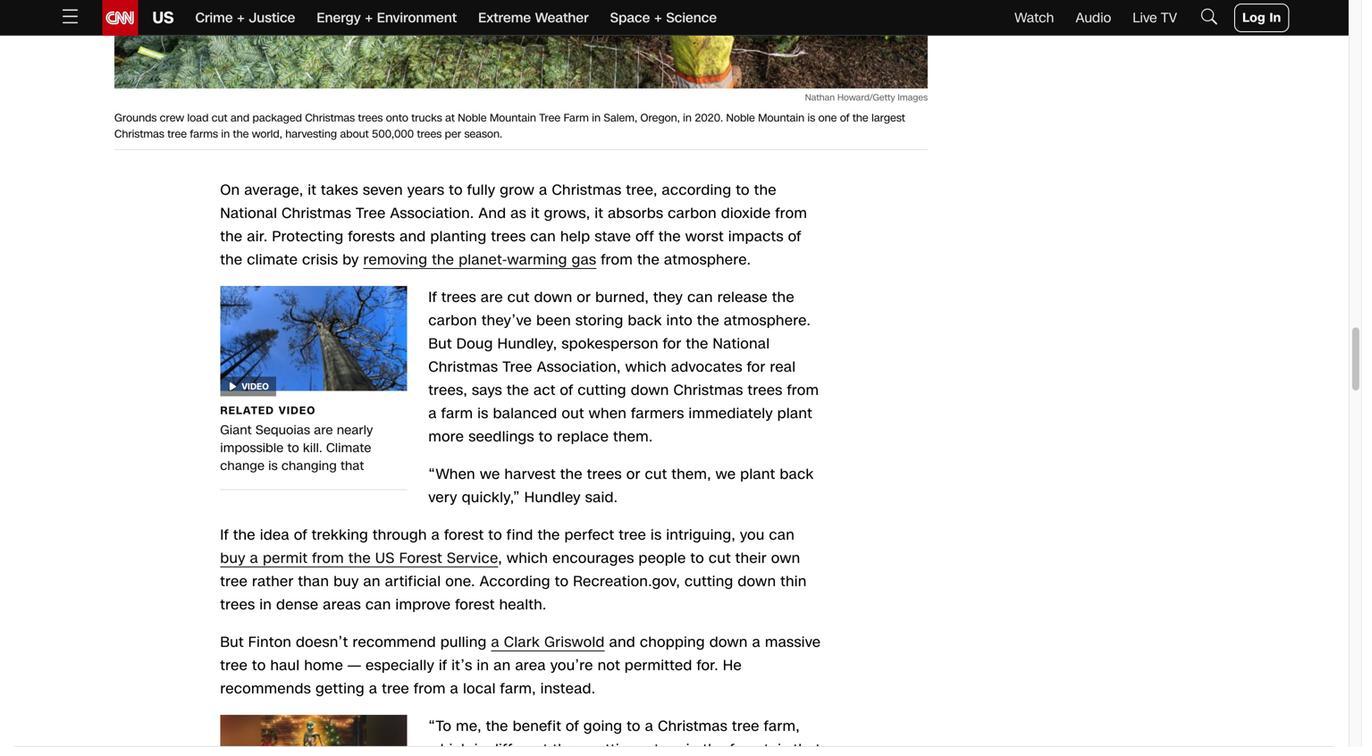 Task type: locate. For each thing, give the bounding box(es) containing it.
grow
[[500, 180, 535, 200]]

in right it's
[[477, 656, 489, 676]]

1 horizontal spatial which
[[507, 549, 548, 569]]

2 noble from the left
[[727, 111, 756, 126]]

mountain up season.
[[490, 111, 537, 126]]

to up dioxide on the top right
[[736, 180, 750, 200]]

trees up said.
[[587, 465, 622, 485]]

and up removing
[[400, 227, 426, 247]]

atmosphere. down worst
[[664, 250, 751, 270]]

is inside if trees are cut down or burned, they can release the carbon they've been storing back into the atmosphere. but doug hundley, spokesperson for the national christmas tree association, which advocates for real trees, says the act of cutting down christmas trees from a farm is balanced out when farmers immediately plant more seedlings to replace them.
[[478, 404, 489, 424]]

cut right load
[[212, 111, 228, 126]]

0 horizontal spatial which
[[429, 740, 470, 748]]

0 vertical spatial than
[[298, 572, 329, 592]]

1 horizontal spatial farm,
[[764, 717, 800, 737]]

trekking
[[312, 526, 369, 546]]

1 vertical spatial forest
[[456, 595, 495, 615]]

if
[[429, 288, 437, 308], [220, 526, 229, 546]]

carbon inside if trees are cut down or burned, they can release the carbon they've been storing back into the atmosphere. but doug hundley, spokesperson for the national christmas tree association, which advocates for real trees, says the act of cutting down christmas trees from a farm is balanced out when farmers immediately plant more seedlings to replace them.
[[429, 311, 478, 331]]

if for if trees are cut down or burned, they can release the carbon they've been storing back into the atmosphere. but doug hundley, spokesperson for the national christmas tree association, which advocates for real trees, says the act of cutting down christmas trees from a farm is balanced out when farmers immediately plant more seedlings to replace them.
[[429, 288, 437, 308]]

are
[[481, 288, 503, 308], [314, 422, 333, 439]]

which
[[626, 357, 667, 378], [507, 549, 548, 569], [429, 740, 470, 748]]

1 horizontal spatial and
[[400, 227, 426, 247]]

2 vertical spatial and
[[610, 633, 636, 653]]

cutting inside , which encourages people to cut their own tree rather than buy an artificial one. according to recreation.gov, cutting down thin trees in dense areas can improve forest health.
[[685, 572, 734, 592]]

1 horizontal spatial noble
[[727, 111, 756, 126]]

0 vertical spatial buy
[[220, 549, 246, 569]]

0 horizontal spatial and
[[231, 111, 250, 126]]

1 horizontal spatial us
[[376, 549, 395, 569]]

0 horizontal spatial than
[[298, 572, 329, 592]]

2 horizontal spatial +
[[655, 8, 663, 27]]

a up forest
[[432, 526, 440, 546]]

0 vertical spatial farm,
[[501, 679, 536, 699]]

hundley,
[[498, 334, 558, 354]]

0 vertical spatial plant
[[778, 404, 813, 424]]

plant inside if trees are cut down or burned, they can release the carbon they've been storing back into the atmosphere. but doug hundley, spokesperson for the national christmas tree association, which advocates for real trees, says the act of cutting down christmas trees from a farm is balanced out when farmers immediately plant more seedlings to replace them.
[[778, 404, 813, 424]]

from inside if trees are cut down or burned, they can release the carbon they've been storing back into the atmosphere. but doug hundley, spokesperson for the national christmas tree association, which advocates for real trees, says the act of cutting down christmas trees from a farm is balanced out when farmers immediately plant more seedlings to replace them.
[[788, 381, 820, 401]]

a left massive
[[753, 633, 761, 653]]

an inside and chopping down a massive tree to haul home — especially if it's in an area you're not permitted for. he recommends getting a tree from a local farm, instead.
[[494, 656, 511, 676]]

1 vertical spatial farm,
[[764, 717, 800, 737]]

1 horizontal spatial national
[[713, 334, 770, 354]]

2 horizontal spatial which
[[626, 357, 667, 378]]

or down them.
[[627, 465, 641, 485]]

the right the release
[[773, 288, 795, 308]]

finton
[[248, 633, 292, 653]]

tree left farm
[[540, 111, 561, 126]]

when
[[589, 404, 627, 424]]

1 vertical spatial or
[[627, 465, 641, 485]]

a left farm
[[429, 404, 437, 424]]

1 horizontal spatial we
[[716, 465, 736, 485]]

1 horizontal spatial +
[[365, 8, 373, 27]]

down up he
[[710, 633, 748, 653]]

national up advocates
[[713, 334, 770, 354]]

0 vertical spatial an
[[364, 572, 381, 592]]

1 horizontal spatial than
[[553, 740, 584, 748]]

if left idea
[[220, 526, 229, 546]]

cut inside "when we harvest the trees or cut them, we plant back very quickly," hundley said.
[[645, 465, 668, 485]]

areas
[[323, 595, 361, 615]]

1 horizontal spatial tree
[[503, 357, 533, 378]]

in
[[592, 111, 601, 126], [683, 111, 692, 126], [221, 127, 230, 142], [260, 595, 272, 615], [477, 656, 489, 676], [687, 740, 699, 748]]

0 horizontal spatial mountain
[[490, 111, 537, 126]]

to inside if trees are cut down or burned, they can release the carbon they've been storing back into the atmosphere. but doug hundley, spokesperson for the national christmas tree association, which advocates for real trees, says the act of cutting down christmas trees from a farm is balanced out when farmers immediately plant more seedlings to replace them.
[[539, 427, 553, 447]]

1 horizontal spatial for
[[747, 357, 766, 378]]

cutting down going
[[589, 740, 637, 748]]

and
[[479, 204, 507, 224]]

0 horizontal spatial if
[[220, 526, 229, 546]]

3 + from the left
[[655, 8, 663, 27]]

down down their
[[738, 572, 777, 592]]

a right getting
[[369, 679, 378, 699]]

farm, up forest,
[[764, 717, 800, 737]]

+ right "space"
[[655, 8, 663, 27]]

to up ,
[[489, 526, 503, 546]]

or up storing
[[577, 288, 591, 308]]

forest inside if the idea of trekking through a forest to find the perfect tree is intriguing, you can buy a permit from the us forest service
[[445, 526, 484, 546]]

of inside "to me, the benefit of going to a christmas tree farm, which is different than cutting a tree in the forest, is tha
[[566, 717, 579, 737]]

from inside and chopping down a massive tree to haul home — especially if it's in an area you're not permitted for. he recommends getting a tree from a local farm, instead.
[[414, 679, 446, 699]]

nearly
[[337, 422, 373, 439]]

burned,
[[596, 288, 649, 308]]

to inside and chopping down a massive tree to haul home — especially if it's in an area you're not permitted for. he recommends getting a tree from a local farm, instead.
[[252, 656, 266, 676]]

1 vertical spatial us
[[376, 549, 395, 569]]

a inside if trees are cut down or burned, they can release the carbon they've been storing back into the atmosphere. but doug hundley, spokesperson for the national christmas tree association, which advocates for real trees, says the act of cutting down christmas trees from a farm is balanced out when farmers immediately plant more seedlings to replace them.
[[429, 404, 437, 424]]

oregon,
[[641, 111, 680, 126]]

forests
[[348, 227, 395, 247]]

a up rather
[[250, 549, 259, 569]]

1 vertical spatial if
[[220, 526, 229, 546]]

can right areas
[[366, 595, 391, 615]]

0 horizontal spatial for
[[663, 334, 682, 354]]

farm
[[564, 111, 589, 126]]

0 horizontal spatial noble
[[458, 111, 487, 126]]

than up dense
[[298, 572, 329, 592]]

2 mountain from the left
[[759, 111, 805, 126]]

are for trees
[[481, 288, 503, 308]]

0 horizontal spatial an
[[364, 572, 381, 592]]

cut inside , which encourages people to cut their own tree rather than buy an artificial one. according to recreation.gov, cutting down thin trees in dense areas can improve forest health.
[[709, 549, 731, 569]]

it right as
[[531, 204, 540, 224]]

in inside "to me, the benefit of going to a christmas tree farm, which is different than cutting a tree in the forest, is tha
[[687, 740, 699, 748]]

+ right energy
[[365, 8, 373, 27]]

christmas
[[305, 111, 355, 126], [115, 127, 164, 142], [552, 180, 622, 200], [282, 204, 352, 224], [429, 357, 498, 378], [674, 381, 744, 401], [658, 717, 728, 737]]

0 horizontal spatial national
[[220, 204, 277, 224]]

if down removing the planet-warming gas link on the top of page
[[429, 288, 437, 308]]

and inside on average, it takes seven years to fully grow a christmas tree, according to the national christmas tree association. and as it grows, it absorbs carbon dioxide from the air. protecting forests and planting trees can help stave off the worst impacts of the climate crisis by
[[400, 227, 426, 247]]

, which encourages people to cut their own tree rather than buy an artificial one. according to recreation.gov, cutting down thin trees in dense areas can improve forest health.
[[220, 549, 807, 615]]

removing
[[364, 250, 428, 270]]

doug
[[457, 334, 493, 354]]

trees down as
[[491, 227, 526, 247]]

0 vertical spatial which
[[626, 357, 667, 378]]

0 vertical spatial are
[[481, 288, 503, 308]]

tree up forest,
[[732, 717, 760, 737]]

doesn't
[[296, 633, 348, 653]]

1 horizontal spatial if
[[429, 288, 437, 308]]

the down trekking
[[349, 549, 371, 569]]

+ right the crime
[[237, 8, 245, 27]]

they
[[654, 288, 683, 308]]

cutting up when
[[578, 381, 627, 401]]

1 horizontal spatial an
[[494, 656, 511, 676]]

0 vertical spatial carbon
[[668, 204, 717, 224]]

1 vertical spatial carbon
[[429, 311, 478, 331]]

howard/getty
[[838, 91, 896, 104]]

of inside grounds crew load cut and packaged christmas trees onto trucks at noble mountain tree farm in salem, oregon, in 2020. noble mountain is one of the largest christmas tree farms in the world, harvesting about 500,000 trees per season.
[[841, 111, 850, 126]]

,
[[498, 549, 503, 569]]

0 horizontal spatial tree
[[356, 204, 386, 224]]

0 vertical spatial national
[[220, 204, 277, 224]]

1 horizontal spatial carbon
[[668, 204, 717, 224]]

buy up areas
[[334, 572, 359, 592]]

national up air.
[[220, 204, 277, 224]]

plant up you
[[741, 465, 776, 485]]

cut inside grounds crew load cut and packaged christmas trees onto trucks at noble mountain tree farm in salem, oregon, in 2020. noble mountain is one of the largest christmas tree farms in the world, harvesting about 500,000 trees per season.
[[212, 111, 228, 126]]

plant down real
[[778, 404, 813, 424]]

which down spokesperson
[[626, 357, 667, 378]]

cutting inside "to me, the benefit of going to a christmas tree farm, which is different than cutting a tree in the forest, is tha
[[589, 740, 637, 748]]

going
[[584, 717, 623, 737]]

is left 'one' at the top right
[[808, 111, 816, 126]]

but inside if trees are cut down or burned, they can release the carbon they've been storing back into the atmosphere. but doug hundley, spokesperson for the national christmas tree association, which advocates for real trees, says the act of cutting down christmas trees from a farm is balanced out when farmers immediately plant more seedlings to replace them.
[[429, 334, 452, 354]]

a
[[539, 180, 548, 200], [429, 404, 437, 424], [432, 526, 440, 546], [250, 549, 259, 569], [491, 633, 500, 653], [753, 633, 761, 653], [369, 679, 378, 699], [450, 679, 459, 699], [645, 717, 654, 737], [642, 740, 650, 748]]

into
[[667, 311, 693, 331]]

of right 'one' at the top right
[[841, 111, 850, 126]]

can inside if trees are cut down or burned, they can release the carbon they've been storing back into the atmosphere. but doug hundley, spokesperson for the national christmas tree association, which advocates for real trees, says the act of cutting down christmas trees from a farm is balanced out when farmers immediately plant more seedlings to replace them.
[[688, 288, 713, 308]]

are inside giant sequoias are nearly impossible to kill. climate change is changing that
[[314, 422, 333, 439]]

are inside if trees are cut down or burned, they can release the carbon they've been storing back into the atmosphere. but doug hundley, spokesperson for the national christmas tree association, which advocates for real trees, says the act of cutting down christmas trees from a farm is balanced out when farmers immediately plant more seedlings to replace them.
[[481, 288, 503, 308]]

from inside if the idea of trekking through a forest to find the perfect tree is intriguing, you can buy a permit from the us forest service
[[312, 549, 344, 569]]

the left idea
[[233, 526, 256, 546]]

christmas down grounds
[[115, 127, 164, 142]]

are up kill.
[[314, 422, 333, 439]]

the right into
[[697, 311, 720, 331]]

1 horizontal spatial but
[[429, 334, 452, 354]]

it up stave
[[595, 204, 604, 224]]

2 vertical spatial cutting
[[589, 740, 637, 748]]

atmosphere. down the release
[[724, 311, 811, 331]]

1 vertical spatial than
[[553, 740, 584, 748]]

2 + from the left
[[365, 8, 373, 27]]

1 vertical spatial and
[[400, 227, 426, 247]]

0 vertical spatial cutting
[[578, 381, 627, 401]]

0 horizontal spatial are
[[314, 422, 333, 439]]

cutting inside if trees are cut down or burned, they can release the carbon they've been storing back into the atmosphere. but doug hundley, spokesperson for the national christmas tree association, which advocates for real trees, says the act of cutting down christmas trees from a farm is balanced out when farmers immediately plant more seedlings to replace them.
[[578, 381, 627, 401]]

from down real
[[788, 381, 820, 401]]

crew
[[160, 111, 184, 126]]

1 horizontal spatial buy
[[334, 572, 359, 592]]

energy + environment
[[317, 8, 457, 27]]

down up been
[[534, 288, 573, 308]]

on
[[220, 180, 240, 200]]

quickly,"
[[462, 488, 520, 508]]

0 horizontal spatial plant
[[741, 465, 776, 485]]

back inside if trees are cut down or burned, they can release the carbon they've been storing back into the atmosphere. but doug hundley, spokesperson for the national christmas tree association, which advocates for real trees, says the act of cutting down christmas trees from a farm is balanced out when farmers immediately plant more seedlings to replace them.
[[628, 311, 662, 331]]

or inside "when we harvest the trees or cut them, we plant back very quickly," hundley said.
[[627, 465, 641, 485]]

down
[[534, 288, 573, 308], [631, 381, 670, 401], [738, 572, 777, 592], [710, 633, 748, 653]]

1 horizontal spatial are
[[481, 288, 503, 308]]

extreme
[[479, 8, 531, 27]]

pulling
[[441, 633, 487, 653]]

0 horizontal spatial buy
[[220, 549, 246, 569]]

tree down especially at the bottom
[[382, 679, 410, 699]]

in right farm
[[592, 111, 601, 126]]

can up warming
[[531, 227, 556, 247]]

1 vertical spatial are
[[314, 422, 333, 439]]

buy inside if the idea of trekking through a forest to find the perfect tree is intriguing, you can buy a permit from the us forest service
[[220, 549, 246, 569]]

1 noble from the left
[[458, 111, 487, 126]]

is down says
[[478, 404, 489, 424]]

1 vertical spatial but
[[220, 633, 244, 653]]

1 horizontal spatial mountain
[[759, 111, 805, 126]]

is inside giant sequoias are nearly impossible to kill. climate change is changing that
[[269, 458, 278, 475]]

sequoias
[[256, 422, 310, 439]]

their
[[736, 549, 767, 569]]

2 vertical spatial which
[[429, 740, 470, 748]]

+
[[237, 8, 245, 27], [365, 8, 373, 27], [655, 8, 663, 27]]

impacts
[[729, 227, 784, 247]]

1 horizontal spatial back
[[780, 465, 814, 485]]

which down find
[[507, 549, 548, 569]]

it left takes
[[308, 180, 317, 200]]

a down permitted
[[642, 740, 650, 748]]

0 horizontal spatial back
[[628, 311, 662, 331]]

but finton doesn't recommend pulling a clark griswold
[[220, 633, 605, 653]]

0 horizontal spatial +
[[237, 8, 245, 27]]

us
[[152, 7, 174, 29], [376, 549, 395, 569]]

0 vertical spatial back
[[628, 311, 662, 331]]

2 horizontal spatial and
[[610, 633, 636, 653]]

1 vertical spatial back
[[780, 465, 814, 485]]

1 + from the left
[[237, 8, 245, 27]]

onto
[[386, 111, 409, 126]]

log in link
[[1235, 4, 1290, 32]]

tree up forests
[[356, 204, 386, 224]]

we up quickly,"
[[480, 465, 500, 485]]

an
[[364, 572, 381, 592], [494, 656, 511, 676]]

of right idea
[[294, 526, 307, 546]]

spokesperson
[[562, 334, 659, 354]]

than
[[298, 572, 329, 592], [553, 740, 584, 748]]

0 horizontal spatial or
[[577, 288, 591, 308]]

watch link
[[1015, 8, 1055, 27]]

is inside if the idea of trekking through a forest to find the perfect tree is intriguing, you can buy a permit from the us forest service
[[651, 526, 662, 546]]

0 horizontal spatial it
[[308, 180, 317, 200]]

1 vertical spatial which
[[507, 549, 548, 569]]

association,
[[537, 357, 621, 378]]

1 horizontal spatial or
[[627, 465, 641, 485]]

2 vertical spatial tree
[[503, 357, 533, 378]]

which down '"to' at the left
[[429, 740, 470, 748]]

from inside on average, it takes seven years to fully grow a christmas tree, according to the national christmas tree association. and as it grows, it absorbs carbon dioxide from the air. protecting forests and planting trees can help stave off the worst impacts of the climate crisis by
[[776, 204, 808, 224]]

if inside if the idea of trekking through a forest to find the perfect tree is intriguing, you can buy a permit from the us forest service
[[220, 526, 229, 546]]

0 vertical spatial and
[[231, 111, 250, 126]]

back up own
[[780, 465, 814, 485]]

if trees are cut down or burned, they can release the carbon they've been storing back into the atmosphere. but doug hundley, spokesperson for the national christmas tree association, which advocates for real trees, says the act of cutting down christmas trees from a farm is balanced out when farmers immediately plant more seedlings to replace them.
[[429, 288, 820, 447]]

years
[[408, 180, 445, 200]]

it
[[308, 180, 317, 200], [531, 204, 540, 224], [595, 204, 604, 224]]

1 vertical spatial buy
[[334, 572, 359, 592]]

1 horizontal spatial it
[[531, 204, 540, 224]]

cutting down the intriguing,
[[685, 572, 734, 592]]

mountain left 'one' at the top right
[[759, 111, 805, 126]]

or inside if trees are cut down or burned, they can release the carbon they've been storing back into the atmosphere. but doug hundley, spokesperson for the national christmas tree association, which advocates for real trees, says the act of cutting down christmas trees from a farm is balanced out when farmers immediately plant more seedlings to replace them.
[[577, 288, 591, 308]]

cut down the intriguing,
[[709, 549, 731, 569]]

air.
[[247, 227, 268, 247]]

0 horizontal spatial but
[[220, 633, 244, 653]]

down inside and chopping down a massive tree to haul home — especially if it's in an area you're not permitted for. he recommends getting a tree from a local farm, instead.
[[710, 633, 748, 653]]

+ for crime
[[237, 8, 245, 27]]

0 horizontal spatial we
[[480, 465, 500, 485]]

1 vertical spatial cutting
[[685, 572, 734, 592]]

is down impossible
[[269, 458, 278, 475]]

0 horizontal spatial farm,
[[501, 679, 536, 699]]

forest up service at the bottom of page
[[445, 526, 484, 546]]

of inside if the idea of trekking through a forest to find the perfect tree is intriguing, you can buy a permit from the us forest service
[[294, 526, 307, 546]]

0 vertical spatial tree
[[540, 111, 561, 126]]

farm
[[442, 404, 473, 424]]

space + science link
[[611, 0, 717, 36]]

the up balanced
[[507, 381, 529, 401]]

planting
[[431, 227, 487, 247]]

atmosphere.
[[664, 250, 751, 270], [724, 311, 811, 331]]

0 vertical spatial or
[[577, 288, 591, 308]]

0 horizontal spatial us
[[152, 7, 174, 29]]

in down rather
[[260, 595, 272, 615]]

christmas up protecting at the left
[[282, 204, 352, 224]]

1 vertical spatial plant
[[741, 465, 776, 485]]

is
[[808, 111, 816, 126], [478, 404, 489, 424], [269, 458, 278, 475], [651, 526, 662, 546], [475, 740, 486, 748], [778, 740, 789, 748]]

intriguing,
[[667, 526, 736, 546]]

buy left permit
[[220, 549, 246, 569]]

or
[[577, 288, 591, 308], [627, 465, 641, 485]]

to right going
[[627, 717, 641, 737]]

find
[[507, 526, 534, 546]]

health.
[[500, 595, 547, 615]]

1 vertical spatial an
[[494, 656, 511, 676]]

the inside "when we harvest the trees or cut them, we plant back very quickly," hundley said.
[[561, 465, 583, 485]]

1 vertical spatial tree
[[356, 204, 386, 224]]

of right act
[[560, 381, 574, 401]]

forest
[[445, 526, 484, 546], [456, 595, 495, 615]]

0 horizontal spatial carbon
[[429, 311, 478, 331]]

0 vertical spatial if
[[429, 288, 437, 308]]

stave
[[595, 227, 632, 247]]

audio link
[[1076, 8, 1112, 27]]

the up hundley
[[561, 465, 583, 485]]

tree inside if trees are cut down or burned, they can release the carbon they've been storing back into the atmosphere. but doug hundley, spokesperson for the national christmas tree association, which advocates for real trees, says the act of cutting down christmas trees from a farm is balanced out when farmers immediately plant more seedlings to replace them.
[[503, 357, 533, 378]]

1 horizontal spatial plant
[[778, 404, 813, 424]]

cut up they've
[[508, 288, 530, 308]]

noble up season.
[[458, 111, 487, 126]]

according
[[480, 572, 551, 592]]

can up into
[[688, 288, 713, 308]]

the left forest,
[[703, 740, 726, 748]]

and
[[231, 111, 250, 126], [400, 227, 426, 247], [610, 633, 636, 653]]

advocates
[[672, 357, 743, 378]]

2 horizontal spatial tree
[[540, 111, 561, 126]]

1 vertical spatial atmosphere.
[[724, 311, 811, 331]]

0 vertical spatial but
[[429, 334, 452, 354]]

cut inside if trees are cut down or burned, they can release the carbon they've been storing back into the atmosphere. but doug hundley, spokesperson for the national christmas tree association, which advocates for real trees, says the act of cutting down christmas trees from a farm is balanced out when farmers immediately plant more seedlings to replace them.
[[508, 288, 530, 308]]

carbon down according
[[668, 204, 717, 224]]

me,
[[456, 717, 482, 737]]

for down into
[[663, 334, 682, 354]]

if for if the idea of trekking through a forest to find the perfect tree is intriguing, you can buy a permit from the us forest service
[[220, 526, 229, 546]]

carbon inside on average, it takes seven years to fully grow a christmas tree, according to the national christmas tree association. and as it grows, it absorbs carbon dioxide from the air. protecting forests and planting trees can help stave off the worst impacts of the climate crisis by
[[668, 204, 717, 224]]

if inside if trees are cut down or burned, they can release the carbon they've been storing back into the atmosphere. but doug hundley, spokesperson for the national christmas tree association, which advocates for real trees, says the act of cutting down christmas trees from a farm is balanced out when farmers immediately plant more seedlings to replace them.
[[429, 288, 437, 308]]

us down through
[[376, 549, 395, 569]]

log in
[[1243, 9, 1282, 26]]

1 mountain from the left
[[490, 111, 537, 126]]

a right grow
[[539, 180, 548, 200]]

tree inside on average, it takes seven years to fully grow a christmas tree, according to the national christmas tree association. and as it grows, it absorbs carbon dioxide from the air. protecting forests and planting trees can help stave off the worst impacts of the climate crisis by
[[356, 204, 386, 224]]

1 vertical spatial national
[[713, 334, 770, 354]]

live tv link
[[1133, 8, 1178, 27]]

christmas down for.
[[658, 717, 728, 737]]

and chopping down a massive tree to haul home — especially if it's in an area you're not permitted for. he recommends getting a tree from a local farm, instead.
[[220, 633, 821, 699]]

immediately
[[689, 404, 773, 424]]

are up they've
[[481, 288, 503, 308]]

noble
[[458, 111, 487, 126], [727, 111, 756, 126]]

0 vertical spatial forest
[[445, 526, 484, 546]]

grounds crew load cut and packaged christmas trees onto trucks at noble mountain tree farm in salem, oregon, in 2020. noble mountain is one of the largest christmas tree farms in the world, harvesting about 500,000 trees per season. image
[[115, 0, 928, 89]]

kill.
[[303, 440, 323, 457]]

gas
[[572, 250, 597, 270]]

but
[[429, 334, 452, 354], [220, 633, 244, 653]]

to inside if the idea of trekking through a forest to find the perfect tree is intriguing, you can buy a permit from the us forest service
[[489, 526, 503, 546]]



Task type: describe. For each thing, give the bounding box(es) containing it.
climate
[[247, 250, 298, 270]]

science
[[667, 8, 717, 27]]

tree inside grounds crew load cut and packaged christmas trees onto trucks at noble mountain tree farm in salem, oregon, in 2020. noble mountain is one of the largest christmas tree farms in the world, harvesting about 500,000 trees per season.
[[167, 127, 187, 142]]

national inside on average, it takes seven years to fully grow a christmas tree, according to the national christmas tree association. and as it grows, it absorbs carbon dioxide from the air. protecting forests and planting trees can help stave off the worst impacts of the climate crisis by
[[220, 204, 277, 224]]

in left "2020."
[[683, 111, 692, 126]]

us link
[[138, 0, 174, 36]]

the uscpsc tweeted this image as a dire warning about dry christmas trees. image
[[220, 716, 407, 748]]

very
[[429, 488, 458, 508]]

the right off on the left
[[659, 227, 681, 247]]

tree inside , which encourages people to cut their own tree rather than buy an artificial one. according to recreation.gov, cutting down thin trees in dense areas can improve forest health.
[[220, 572, 248, 592]]

harvesting
[[285, 127, 337, 142]]

of inside on average, it takes seven years to fully grow a christmas tree, according to the national christmas tree association. and as it grows, it absorbs carbon dioxide from the air. protecting forests and planting trees can help stave off the worst impacts of the climate crisis by
[[789, 227, 802, 247]]

christmas down doug
[[429, 357, 498, 378]]

chopping
[[640, 633, 706, 653]]

improve
[[396, 595, 451, 615]]

2 horizontal spatial it
[[595, 204, 604, 224]]

harvest
[[505, 465, 556, 485]]

tree down permitted
[[655, 740, 682, 748]]

the down off on the left
[[638, 250, 660, 270]]

2020.
[[695, 111, 724, 126]]

real
[[770, 357, 796, 378]]

than inside , which encourages people to cut their own tree rather than buy an artificial one. according to recreation.gov, cutting down thin trees in dense areas can improve forest health.
[[298, 572, 329, 592]]

if the idea of trekking through a forest to find the perfect tree is intriguing, you can buy a permit from the us forest service
[[220, 526, 795, 569]]

a clark griswold link
[[491, 633, 605, 653]]

farms
[[190, 127, 218, 142]]

farm, inside "to me, the benefit of going to a christmas tree farm, which is different than cutting a tree in the forest, is tha
[[764, 717, 800, 737]]

more
[[429, 427, 464, 447]]

a left clark
[[491, 633, 500, 653]]

0 vertical spatial for
[[663, 334, 682, 354]]

of inside if trees are cut down or burned, they can release the carbon they've been storing back into the atmosphere. but doug hundley, spokesperson for the national christmas tree association, which advocates for real trees, says the act of cutting down christmas trees from a farm is balanced out when farmers immediately plant more seedlings to replace them.
[[560, 381, 574, 401]]

1 we from the left
[[480, 465, 500, 485]]

through
[[373, 526, 427, 546]]

trees down trucks
[[417, 127, 442, 142]]

christmas down advocates
[[674, 381, 744, 401]]

takes
[[321, 180, 359, 200]]

hundley
[[525, 488, 581, 508]]

down inside , which encourages people to cut their own tree rather than buy an artificial one. according to recreation.gov, cutting down thin trees in dense areas can improve forest health.
[[738, 572, 777, 592]]

+ for space
[[655, 8, 663, 27]]

the down howard/getty at the right
[[853, 111, 869, 126]]

as
[[511, 204, 527, 224]]

and inside and chopping down a massive tree to haul home — especially if it's in an area you're not permitted for. he recommends getting a tree from a local farm, instead.
[[610, 633, 636, 653]]

protecting
[[272, 227, 344, 247]]

removing the planet-warming gas link
[[364, 250, 597, 270]]

christmas up grows,
[[552, 180, 622, 200]]

them,
[[672, 465, 712, 485]]

different
[[490, 740, 549, 748]]

farmers
[[631, 404, 685, 424]]

change
[[220, 458, 265, 475]]

buy inside , which encourages people to cut their own tree rather than buy an artificial one. according to recreation.gov, cutting down thin trees in dense areas can improve forest health.
[[334, 572, 359, 592]]

world,
[[252, 127, 282, 142]]

+ for energy
[[365, 8, 373, 27]]

that
[[341, 458, 364, 475]]

average,
[[244, 180, 304, 200]]

season.
[[465, 127, 503, 142]]

a inside on average, it takes seven years to fully grow a christmas tree, according to the national christmas tree association. and as it grows, it absorbs carbon dioxide from the air. protecting forests and planting trees can help stave off the worst impacts of the climate crisis by
[[539, 180, 548, 200]]

forest inside , which encourages people to cut their own tree rather than buy an artificial one. according to recreation.gov, cutting down thin trees in dense areas can improve forest health.
[[456, 595, 495, 615]]

seven
[[363, 180, 403, 200]]

planet-
[[459, 250, 508, 270]]

the left climate
[[220, 250, 243, 270]]

said.
[[586, 488, 618, 508]]

area
[[516, 656, 546, 676]]

elam sequioa vpx image
[[220, 286, 407, 391]]

off
[[636, 227, 655, 247]]

the up different
[[486, 717, 509, 737]]

0 vertical spatial us
[[152, 7, 174, 29]]

giant
[[220, 422, 252, 439]]

to left fully at the left of page
[[449, 180, 463, 200]]

you're
[[551, 656, 594, 676]]

justice
[[249, 8, 295, 27]]

thin
[[781, 572, 807, 592]]

500,000
[[372, 127, 414, 142]]

tree inside grounds crew load cut and packaged christmas trees onto trucks at noble mountain tree farm in salem, oregon, in 2020. noble mountain is one of the largest christmas tree farms in the world, harvesting about 500,000 trees per season.
[[540, 111, 561, 126]]

it's
[[452, 656, 473, 676]]

2 we from the left
[[716, 465, 736, 485]]

or for down
[[577, 288, 591, 308]]

tree up the recommends at the left bottom of the page
[[220, 656, 248, 676]]

own
[[772, 549, 801, 569]]

been
[[537, 311, 571, 331]]

tree inside if the idea of trekking through a forest to find the perfect tree is intriguing, you can buy a permit from the us forest service
[[619, 526, 647, 546]]

you
[[740, 526, 765, 546]]

forest,
[[730, 740, 774, 748]]

grows,
[[544, 204, 591, 224]]

especially
[[366, 656, 435, 676]]

help
[[561, 227, 591, 247]]

than inside "to me, the benefit of going to a christmas tree farm, which is different than cutting a tree in the forest, is tha
[[553, 740, 584, 748]]

at
[[445, 111, 455, 126]]

are for sequoias
[[314, 422, 333, 439]]

the left air.
[[220, 227, 243, 247]]

out
[[562, 404, 585, 424]]

in right the farms
[[221, 127, 230, 142]]

live
[[1133, 8, 1158, 27]]

the down planting on the top left of page
[[432, 250, 455, 270]]

rather
[[252, 572, 294, 592]]

trees inside , which encourages people to cut their own tree rather than buy an artificial one. according to recreation.gov, cutting down thin trees in dense areas can improve forest health.
[[220, 595, 255, 615]]

service
[[447, 549, 498, 569]]

a down it's
[[450, 679, 459, 699]]

the up advocates
[[686, 334, 709, 354]]

permit
[[263, 549, 308, 569]]

on average, it takes seven years to fully grow a christmas tree, according to the national christmas tree association. and as it grows, it absorbs carbon dioxide from the air. protecting forests and planting trees can help stave off the worst impacts of the climate crisis by
[[220, 180, 808, 270]]

is right forest,
[[778, 740, 789, 748]]

is inside grounds crew load cut and packaged christmas trees onto trucks at noble mountain tree farm in salem, oregon, in 2020. noble mountain is one of the largest christmas tree farms in the world, harvesting about 500,000 trees per season.
[[808, 111, 816, 126]]

buy a permit from the us forest service link
[[220, 549, 498, 569]]

in inside , which encourages people to cut their own tree rather than buy an artificial one. according to recreation.gov, cutting down thin trees in dense areas can improve forest health.
[[260, 595, 272, 615]]

trees down removing the planet-warming gas link on the top of page
[[442, 288, 477, 308]]

trees inside on average, it takes seven years to fully grow a christmas tree, according to the national christmas tree association. and as it grows, it absorbs carbon dioxide from the air. protecting forests and planting trees can help stave off the worst impacts of the climate crisis by
[[491, 227, 526, 247]]

christmas up 'harvesting'
[[305, 111, 355, 126]]

trees down real
[[748, 381, 783, 401]]

load
[[187, 111, 209, 126]]

or for trees
[[627, 465, 641, 485]]

the up dioxide on the top right
[[755, 180, 777, 200]]

plant inside "when we harvest the trees or cut them, we plant back very quickly," hundley said.
[[741, 465, 776, 485]]

them.
[[614, 427, 653, 447]]

open menu icon image
[[59, 6, 81, 27]]

the left world,
[[233, 127, 249, 142]]

is down me,
[[475, 740, 486, 748]]

can inside , which encourages people to cut their own tree rather than buy an artificial one. according to recreation.gov, cutting down thin trees in dense areas can improve forest health.
[[366, 595, 391, 615]]

benefit
[[513, 717, 562, 737]]

0 vertical spatial atmosphere.
[[664, 250, 751, 270]]

to down the encourages
[[555, 572, 569, 592]]

perfect
[[565, 526, 615, 546]]

which inside "to me, the benefit of going to a christmas tree farm, which is different than cutting a tree in the forest, is tha
[[429, 740, 470, 748]]

search icon image
[[1199, 6, 1221, 27]]

which inside if trees are cut down or burned, they can release the carbon they've been storing back into the atmosphere. but doug hundley, spokesperson for the national christmas tree association, which advocates for real trees, says the act of cutting down christmas trees from a farm is balanced out when farmers immediately plant more seedlings to replace them.
[[626, 357, 667, 378]]

down up farmers
[[631, 381, 670, 401]]

salem,
[[604, 111, 638, 126]]

grounds
[[115, 111, 157, 126]]

to inside giant sequoias are nearly impossible to kill. climate change is changing that
[[288, 440, 299, 457]]

an inside , which encourages people to cut their own tree rather than buy an artificial one. according to recreation.gov, cutting down thin trees in dense areas can improve forest health.
[[364, 572, 381, 592]]

packaged
[[253, 111, 302, 126]]

and inside grounds crew load cut and packaged christmas trees onto trucks at noble mountain tree farm in salem, oregon, in 2020. noble mountain is one of the largest christmas tree farms in the world, harvesting about 500,000 trees per season.
[[231, 111, 250, 126]]

trees inside "when we harvest the trees or cut them, we plant back very quickly," hundley said.
[[587, 465, 622, 485]]

"when
[[429, 465, 476, 485]]

massive
[[766, 633, 821, 653]]

fully
[[468, 180, 496, 200]]

national inside if trees are cut down or burned, they can release the carbon they've been storing back into the atmosphere. but doug hundley, spokesperson for the national christmas tree association, which advocates for real trees, says the act of cutting down christmas trees from a farm is balanced out when farmers immediately plant more seedlings to replace them.
[[713, 334, 770, 354]]

instead.
[[541, 679, 596, 699]]

live tv
[[1133, 8, 1178, 27]]

permitted
[[625, 656, 693, 676]]

back inside "when we harvest the trees or cut them, we plant back very quickly," hundley said.
[[780, 465, 814, 485]]

the right find
[[538, 526, 560, 546]]

to down the intriguing,
[[691, 549, 705, 569]]

atmosphere. inside if trees are cut down or burned, they can release the carbon they've been storing back into the atmosphere. but doug hundley, spokesperson for the national christmas tree association, which advocates for real trees, says the act of cutting down christmas trees from a farm is balanced out when farmers immediately plant more seedlings to replace them.
[[724, 311, 811, 331]]

from down stave
[[601, 250, 633, 270]]

1 vertical spatial for
[[747, 357, 766, 378]]

climate
[[326, 440, 372, 457]]

worst
[[686, 227, 724, 247]]

a right going
[[645, 717, 654, 737]]

energy + environment link
[[317, 0, 457, 36]]

can inside if the idea of trekking through a forest to find the perfect tree is intriguing, you can buy a permit from the us forest service
[[770, 526, 795, 546]]

haul
[[271, 656, 300, 676]]

he
[[723, 656, 742, 676]]

which inside , which encourages people to cut their own tree rather than buy an artificial one. according to recreation.gov, cutting down thin trees in dense areas can improve forest health.
[[507, 549, 548, 569]]

association.
[[390, 204, 474, 224]]

one.
[[446, 572, 476, 592]]

log
[[1243, 9, 1266, 26]]

trees,
[[429, 381, 468, 401]]

to inside "to me, the benefit of going to a christmas tree farm, which is different than cutting a tree in the forest, is tha
[[627, 717, 641, 737]]

crime
[[195, 8, 233, 27]]

farm, inside and chopping down a massive tree to haul home — especially if it's in an area you're not permitted for. he recommends getting a tree from a local farm, instead.
[[501, 679, 536, 699]]

audio
[[1076, 8, 1112, 27]]

christmas inside "to me, the benefit of going to a christmas tree farm, which is different than cutting a tree in the forest, is tha
[[658, 717, 728, 737]]

trees up about
[[358, 111, 383, 126]]

can inside on average, it takes seven years to fully grow a christmas tree, according to the national christmas tree association. and as it grows, it absorbs carbon dioxide from the air. protecting forests and planting trees can help stave off the worst impacts of the climate crisis by
[[531, 227, 556, 247]]

in inside and chopping down a massive tree to haul home — especially if it's in an area you're not permitted for. he recommends getting a tree from a local farm, instead.
[[477, 656, 489, 676]]

us inside if the idea of trekking through a forest to find the perfect tree is intriguing, you can buy a permit from the us forest service
[[376, 549, 395, 569]]



Task type: vqa. For each thing, say whether or not it's contained in the screenshot.


